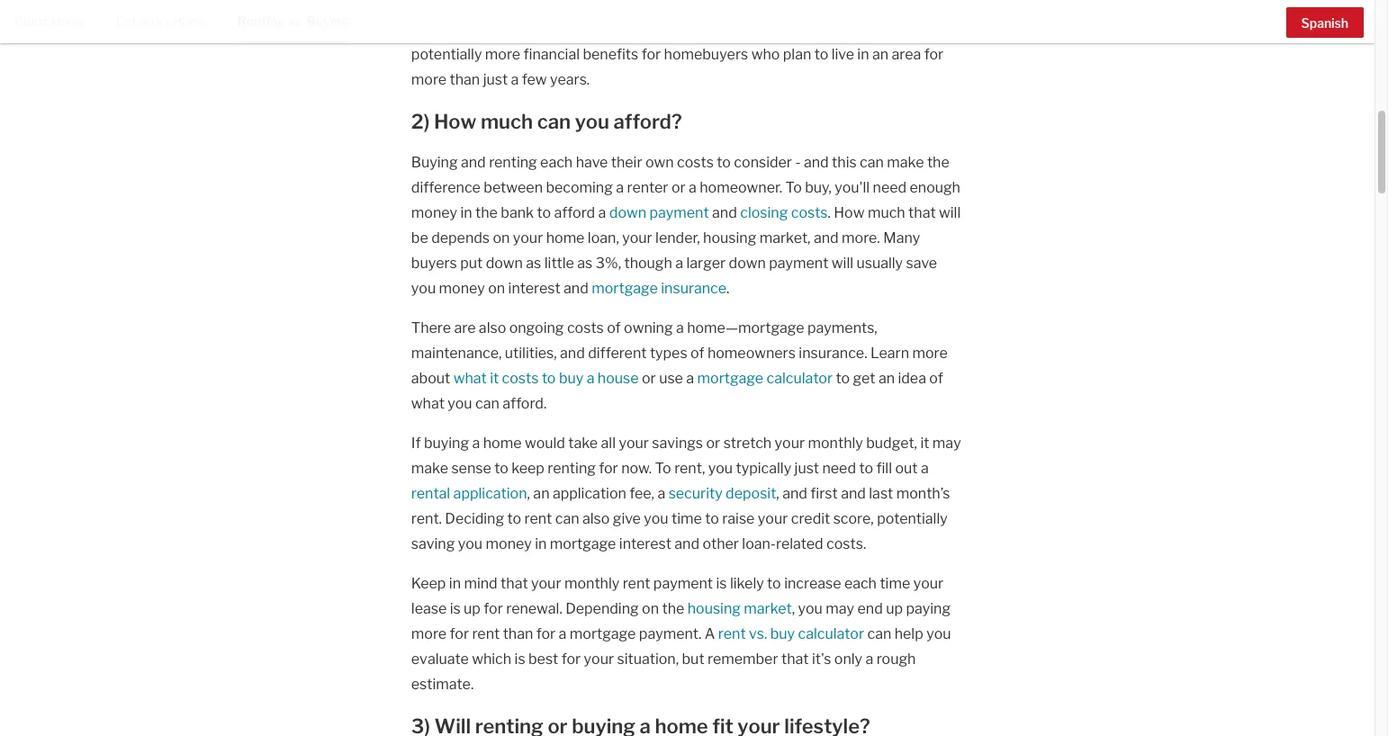 Task type: locate. For each thing, give the bounding box(es) containing it.
much for can
[[481, 110, 533, 133]]

2 horizontal spatial of
[[930, 370, 944, 387]]

just up first
[[795, 460, 820, 477]]

keep
[[512, 460, 545, 477]]

mind
[[464, 575, 498, 593]]

depends
[[431, 230, 490, 247]]

calculator down insurance.
[[767, 370, 833, 387]]

renewal.
[[506, 601, 563, 618]]

other
[[459, 0, 496, 13], [703, 536, 739, 553]]

0 vertical spatial to
[[786, 179, 802, 196]]

owning
[[624, 320, 673, 337]]

more.
[[842, 230, 880, 247]]

application up give
[[553, 485, 627, 502]]

will down enough
[[939, 204, 961, 222]]

that for mind
[[501, 575, 528, 593]]

. inside . how much that will be depends on your home loan, your lender, housing market, and more. many buyers put down as little as 3%, though a larger down payment will usually save you money on interest and
[[828, 204, 831, 222]]

to up market on the bottom right of the page
[[767, 575, 781, 593]]

,
[[527, 485, 530, 502], [777, 485, 780, 502], [792, 601, 795, 618]]

that down rent vs. buy calculator
[[782, 651, 809, 668]]

much for that
[[868, 204, 906, 222]]

keep in mind that your monthly rent payment is likely to increase each time your lease is up for renewal. depending on the
[[411, 575, 944, 618]]

will down more.
[[832, 255, 854, 272]]

0 horizontal spatial just
[[483, 71, 508, 88]]

1 vertical spatial housing
[[688, 601, 741, 618]]

much inside . how much that will be depends on your home loan, your lender, housing market, and more. many buyers put down as little as 3%, though a larger down payment will usually save you money on interest and
[[868, 204, 906, 222]]

to left buy, in the top right of the page
[[786, 179, 802, 196]]

2 horizontal spatial ,
[[792, 601, 795, 618]]

time inside , and first and last month's rent. deciding to rent can also give you time to raise your credit score, potentially saving you money in mortgage interest and other loan-related costs.
[[672, 511, 702, 528]]

0 horizontal spatial buying
[[307, 14, 349, 29]]

in inside on the other hand, if you've found a community where you'd like to put down roots, buying may be the better option. owning a home offers more stability and potentially more financial benefits for homebuyers who plan to live in an area for more than just a few years.
[[858, 46, 870, 63]]

1 horizontal spatial .
[[828, 204, 831, 222]]

buying inside on the other hand, if you've found a community where you'd like to put down roots, buying may be the better option. owning a home offers more stability and potentially more financial benefits for homebuyers who plan to live in an area for more than just a few years.
[[411, 21, 457, 38]]

need
[[873, 179, 907, 196], [823, 460, 856, 477]]

paying
[[906, 601, 951, 618]]

1 vertical spatial or
[[642, 370, 656, 387]]

1 horizontal spatial make
[[887, 154, 924, 171]]

is right "lease"
[[450, 601, 461, 618]]

more inside , you may end up paying more for rent than for a mortgage payment. a
[[411, 626, 447, 643]]

may inside on the other hand, if you've found a community where you'd like to put down roots, buying may be the better option. owning a home offers more stability and potentially more financial benefits for homebuyers who plan to live in an area for more than just a few years.
[[460, 21, 488, 38]]

0 horizontal spatial will
[[832, 255, 854, 272]]

2 vertical spatial of
[[930, 370, 944, 387]]

what down maintenance,
[[454, 370, 487, 387]]

more inside there are also ongoing costs of owning a home—mortgage payments, maintenance, utilities, and different types of homeowners insurance. learn more about
[[913, 345, 948, 362]]

can inside to get an idea of what you can afford.
[[476, 395, 500, 412]]

0 vertical spatial time
[[672, 511, 702, 528]]

what inside to get an idea of what you can afford.
[[411, 395, 445, 412]]

1 vertical spatial what
[[411, 395, 445, 412]]

home inside on the other hand, if you've found a community where you'd like to put down roots, buying may be the better option. owning a home offers more stability and potentially more financial benefits for homebuyers who plan to live in an area for more than just a few years.
[[697, 21, 735, 38]]

lease
[[411, 601, 447, 618]]

how for 2)
[[434, 110, 477, 133]]

deposit
[[726, 485, 777, 502]]

stability
[[820, 21, 873, 38]]

application
[[454, 485, 527, 502], [553, 485, 627, 502]]

down inside on the other hand, if you've found a community where you'd like to put down roots, buying may be the better option. owning a home offers more stability and potentially more financial benefits for homebuyers who plan to live in an area for more than just a few years.
[[883, 0, 920, 13]]

credit
[[791, 511, 831, 528]]

rent
[[525, 511, 552, 528], [623, 575, 651, 593], [472, 626, 500, 643], [718, 626, 746, 643]]

each inside keep in mind that your monthly rent payment is likely to increase each time your lease is up for renewal. depending on the
[[845, 575, 877, 593]]

1 horizontal spatial put
[[857, 0, 880, 13]]

save
[[906, 255, 938, 272]]

costs.
[[827, 536, 867, 553]]

0 vertical spatial much
[[481, 110, 533, 133]]

financial
[[524, 46, 580, 63]]

own
[[646, 154, 674, 171]]

1 horizontal spatial need
[[873, 179, 907, 196]]

up down mind
[[464, 601, 481, 618]]

renting up between
[[489, 154, 537, 171]]

1 horizontal spatial may
[[826, 601, 855, 618]]

housing down down payment and closing costs
[[703, 230, 757, 247]]

renting
[[489, 154, 537, 171], [548, 460, 596, 477]]

0 horizontal spatial time
[[672, 511, 702, 528]]

costs inside there are also ongoing costs of owning a home—mortgage payments, maintenance, utilities, and different types of homeowners insurance. learn more about
[[567, 320, 604, 337]]

are
[[454, 320, 476, 337]]

0 horizontal spatial renting
[[489, 154, 537, 171]]

0 horizontal spatial than
[[450, 71, 480, 88]]

1 vertical spatial .
[[727, 280, 730, 297]]

0 vertical spatial may
[[460, 21, 488, 38]]

home up little
[[546, 230, 585, 247]]

0 horizontal spatial what
[[411, 395, 445, 412]]

1 horizontal spatial of
[[691, 345, 705, 362]]

other inside on the other hand, if you've found a community where you'd like to put down roots, buying may be the better option. owning a home offers more stability and potentially more financial benefits for homebuyers who plan to live in an area for more than just a few years.
[[459, 0, 496, 13]]

1 horizontal spatial home
[[173, 14, 209, 29]]

1 horizontal spatial up
[[886, 601, 903, 618]]

1 horizontal spatial or
[[672, 179, 686, 196]]

payment down the market,
[[769, 255, 829, 272]]

and inside there are also ongoing costs of owning a home—mortgage payments, maintenance, utilities, and different types of homeowners insurance. learn more about
[[560, 345, 585, 362]]

much
[[481, 110, 533, 133], [868, 204, 906, 222]]

housing market
[[688, 601, 792, 618]]

to left get
[[836, 370, 850, 387]]

1 vertical spatial home
[[546, 230, 585, 247]]

1 vertical spatial to
[[655, 460, 672, 477]]

you up security deposit link
[[708, 460, 733, 477]]

can left give
[[555, 511, 580, 528]]

and down security
[[675, 536, 700, 553]]

in inside , and first and last month's rent. deciding to rent can also give you time to raise your credit score, potentially saving you money in mortgage interest and other loan-related costs.
[[535, 536, 547, 553]]

on the other hand, if you've found a community where you'd like to put down roots, buying may be the better option. owning a home offers more stability and potentially more financial benefits for homebuyers who plan to live in an area for more than just a few years.
[[411, 0, 962, 88]]

types
[[650, 345, 688, 362]]

that down enough
[[909, 204, 936, 222]]

make up rental
[[411, 460, 448, 477]]

typically
[[736, 460, 792, 477]]

a left house
[[587, 370, 595, 387]]

1 horizontal spatial also
[[583, 511, 610, 528]]

, inside , and first and last month's rent. deciding to rent can also give you time to raise your credit score, potentially saving you money in mortgage interest and other loan-related costs.
[[777, 485, 780, 502]]

what down about
[[411, 395, 445, 412]]

for inside if buying a home would take all your savings or stretch your monthly budget, it may make sense to keep renting for now. to rent, you typically just need to fill out a rental application , an application fee, a security deposit
[[599, 460, 618, 477]]

your inside the can help you evaluate which is best for your situation, but remember that it's only a rough estimate.
[[584, 651, 614, 668]]

as left little
[[526, 255, 542, 272]]

1 horizontal spatial just
[[795, 460, 820, 477]]

0 vertical spatial .
[[828, 204, 831, 222]]

0 vertical spatial it
[[490, 370, 499, 387]]

a inside . how much that will be depends on your home loan, your lender, housing market, and more. many buyers put down as little as 3%, though a larger down payment will usually save you money on interest and
[[676, 255, 684, 272]]

monthly inside keep in mind that your monthly rent payment is likely to increase each time your lease is up for renewal. depending on the
[[565, 575, 620, 593]]

community
[[651, 0, 727, 13]]

in left mind
[[449, 575, 461, 593]]

offers
[[738, 21, 779, 38]]

0 vertical spatial just
[[483, 71, 508, 88]]

to inside buying and renting each have their own costs to consider - and this can make the difference between becoming a renter or a homeowner. to buy, you'll need enough money in the bank to afford a
[[786, 179, 802, 196]]

to left 'live'
[[815, 46, 829, 63]]

of right "types"
[[691, 345, 705, 362]]

1 as from the left
[[526, 255, 542, 272]]

related
[[776, 536, 824, 553]]

it inside if buying a home would take all your savings or stretch your monthly budget, it may make sense to keep renting for now. to rent, you typically just need to fill out a rental application , an application fee, a security deposit
[[921, 435, 930, 452]]

a down their
[[616, 179, 624, 196]]

1 vertical spatial on
[[488, 280, 505, 297]]

1 vertical spatial buying
[[411, 154, 458, 171]]

1 application from the left
[[454, 485, 527, 502]]

potentially inside , and first and last month's rent. deciding to rent can also give you time to raise your credit score, potentially saving you money in mortgage interest and other loan-related costs.
[[877, 511, 948, 528]]

estimate.
[[411, 676, 474, 693]]

it right budget,
[[921, 435, 930, 452]]

sense
[[452, 460, 491, 477]]

0 horizontal spatial home
[[52, 14, 87, 29]]

for inside the can help you evaluate which is best for your situation, but remember that it's only a rough estimate.
[[562, 651, 581, 668]]

1 vertical spatial potentially
[[877, 511, 948, 528]]

0 horizontal spatial how
[[434, 110, 477, 133]]

0 vertical spatial vs.
[[288, 14, 304, 29]]

2 vertical spatial money
[[486, 536, 532, 553]]

1 vertical spatial other
[[703, 536, 739, 553]]

home up keep
[[483, 435, 522, 452]]

and up difference
[[461, 154, 486, 171]]

0 vertical spatial each
[[540, 154, 573, 171]]

0 horizontal spatial monthly
[[565, 575, 620, 593]]

mortgage down give
[[550, 536, 616, 553]]

you down about
[[448, 395, 472, 412]]

a inside the can help you evaluate which is best for your situation, but remember that it's only a rough estimate.
[[866, 651, 874, 668]]

0 vertical spatial interest
[[508, 280, 561, 297]]

costs up "afford."
[[502, 370, 539, 387]]

buy
[[559, 370, 584, 387], [771, 626, 795, 643]]

it down maintenance,
[[490, 370, 499, 387]]

0 vertical spatial also
[[479, 320, 506, 337]]

money inside , and first and last month's rent. deciding to rent can also give you time to raise your credit score, potentially saving you money in mortgage interest and other loan-related costs.
[[486, 536, 532, 553]]

1 horizontal spatial buying
[[411, 154, 458, 171]]

1 horizontal spatial much
[[868, 204, 906, 222]]

make
[[887, 154, 924, 171], [411, 460, 448, 477]]

down down renter
[[609, 204, 647, 222]]

of up different
[[607, 320, 621, 337]]

that inside keep in mind that your monthly rent payment is likely to increase each time your lease is up for renewal. depending on the
[[501, 575, 528, 593]]

to
[[786, 179, 802, 196], [655, 460, 672, 477]]

money inside buying and renting each have their own costs to consider - and this can make the difference between becoming a renter or a homeowner. to buy, you'll need enough money in the bank to afford a
[[411, 204, 457, 222]]

than down renewal.
[[503, 626, 533, 643]]

would
[[525, 435, 565, 452]]

if
[[411, 435, 421, 452]]

the up enough
[[927, 154, 950, 171]]

mortgage down depending
[[570, 626, 636, 643]]

0 horizontal spatial other
[[459, 0, 496, 13]]

to inside to get an idea of what you can afford.
[[836, 370, 850, 387]]

1 horizontal spatial potentially
[[877, 511, 948, 528]]

security
[[669, 485, 723, 502]]

home for category home
[[173, 14, 209, 29]]

1 vertical spatial also
[[583, 511, 610, 528]]

or right renter
[[672, 179, 686, 196]]

money down deciding
[[486, 536, 532, 553]]

monthly inside if buying a home would take all your savings or stretch your monthly budget, it may make sense to keep renting for now. to rent, you typically just need to fill out a rental application , an application fee, a security deposit
[[808, 435, 863, 452]]

homeowner.
[[700, 179, 783, 196]]

few
[[522, 71, 547, 88]]

housing up a
[[688, 601, 741, 618]]

2 vertical spatial may
[[826, 601, 855, 618]]

and right - on the right of page
[[804, 154, 829, 171]]

1 vertical spatial payment
[[769, 255, 829, 272]]

mortgage inside , you may end up paying more for rent than for a mortgage payment. a
[[570, 626, 636, 643]]

a right fee,
[[658, 485, 666, 502]]

on inside keep in mind that your monthly rent payment is likely to increase each time your lease is up for renewal. depending on the
[[642, 601, 659, 618]]

1 horizontal spatial monthly
[[808, 435, 863, 452]]

0 vertical spatial home
[[697, 21, 735, 38]]

costs inside buying and renting each have their own costs to consider - and this can make the difference between becoming a renter or a homeowner. to buy, you'll need enough money in the bank to afford a
[[677, 154, 714, 171]]

how right 2)
[[434, 110, 477, 133]]

1 horizontal spatial how
[[834, 204, 865, 222]]

a down community in the top of the page
[[686, 21, 694, 38]]

ongoing
[[509, 320, 564, 337]]

spanish
[[1302, 15, 1349, 30]]

how inside . how much that will be depends on your home loan, your lender, housing market, and more. many buyers put down as little as 3%, though a larger down payment will usually save you money on interest and
[[834, 204, 865, 222]]

home for guide home
[[52, 14, 87, 29]]

0 horizontal spatial to
[[655, 460, 672, 477]]

1 horizontal spatial will
[[939, 204, 961, 222]]

idea
[[898, 370, 927, 387]]

1 vertical spatial money
[[439, 280, 485, 297]]

buy down market on the bottom right of the page
[[771, 626, 795, 643]]

or inside buying and renting each have their own costs to consider - and this can make the difference between becoming a renter or a homeowner. to buy, you'll need enough money in the bank to afford a
[[672, 179, 686, 196]]

it
[[490, 370, 499, 387], [921, 435, 930, 452]]

in up renewal.
[[535, 536, 547, 553]]

rent down keep
[[525, 511, 552, 528]]

1 horizontal spatial buy
[[771, 626, 795, 643]]

an inside to get an idea of what you can afford.
[[879, 370, 895, 387]]

time up end
[[880, 575, 911, 593]]

for up best at left bottom
[[536, 626, 556, 643]]

end
[[858, 601, 883, 618]]

2 vertical spatial on
[[642, 601, 659, 618]]

payment up lender,
[[650, 204, 709, 222]]

or inside if buying a home would take all your savings or stretch your monthly budget, it may make sense to keep renting for now. to rent, you typically just need to fill out a rental application , an application fee, a security deposit
[[706, 435, 721, 452]]

0 horizontal spatial that
[[501, 575, 528, 593]]

1 vertical spatial calculator
[[798, 626, 865, 643]]

the
[[434, 0, 456, 13], [511, 21, 534, 38], [927, 154, 950, 171], [476, 204, 498, 222], [662, 601, 685, 618]]

buying right if
[[424, 435, 469, 452]]

costs up different
[[567, 320, 604, 337]]

0 vertical spatial potentially
[[411, 46, 482, 63]]

that for much
[[909, 204, 936, 222]]

be down hand,
[[491, 21, 508, 38]]

in right 'live'
[[858, 46, 870, 63]]

an inside if buying a home would take all your savings or stretch your monthly budget, it may make sense to keep renting for now. to rent, you typically just need to fill out a rental application , an application fee, a security deposit
[[533, 485, 550, 502]]

1 vertical spatial may
[[933, 435, 961, 452]]

month's
[[897, 485, 950, 502]]

if
[[538, 0, 547, 13]]

mortgage
[[592, 280, 658, 297], [698, 370, 764, 387], [550, 536, 616, 553], [570, 626, 636, 643]]

vs. down market on the bottom right of the page
[[749, 626, 768, 643]]

0 vertical spatial an
[[873, 46, 889, 63]]

down left roots, at top
[[883, 0, 920, 13]]

more left financial
[[485, 46, 521, 63]]

put inside on the other hand, if you've found a community where you'd like to put down roots, buying may be the better option. owning a home offers more stability and potentially more financial benefits for homebuyers who plan to live in an area for more than just a few years.
[[857, 0, 880, 13]]

money down difference
[[411, 204, 457, 222]]

each inside buying and renting each have their own costs to consider - and this can make the difference between becoming a renter or a homeowner. to buy, you'll need enough money in the bank to afford a
[[540, 154, 573, 171]]

and left first
[[783, 485, 808, 502]]

0 horizontal spatial buy
[[559, 370, 584, 387]]

a inside , you may end up paying more for rent than for a mortgage payment. a
[[559, 626, 567, 643]]

0 horizontal spatial ,
[[527, 485, 530, 502]]

up inside , you may end up paying more for rent than for a mortgage payment. a
[[886, 601, 903, 618]]

rent up depending
[[623, 575, 651, 593]]

rough
[[877, 651, 916, 668]]

mortgage insurance link
[[592, 280, 727, 297]]

2 vertical spatial payment
[[654, 575, 713, 593]]

plan
[[783, 46, 812, 63]]

be up buyers
[[411, 230, 428, 247]]

payment
[[650, 204, 709, 222], [769, 255, 829, 272], [654, 575, 713, 593]]

1 up from the left
[[464, 601, 481, 618]]

best
[[529, 651, 559, 668]]

in inside buying and renting each have their own costs to consider - and this can make the difference between becoming a renter or a homeowner. to buy, you'll need enough money in the bank to afford a
[[461, 204, 472, 222]]

1 horizontal spatial is
[[515, 651, 526, 668]]

last
[[869, 485, 894, 502]]

that inside . how much that will be depends on your home loan, your lender, housing market, and more. many buyers put down as little as 3%, though a larger down payment will usually save you money on interest and
[[909, 204, 936, 222]]

you
[[575, 110, 610, 133], [411, 280, 436, 297], [448, 395, 472, 412], [708, 460, 733, 477], [644, 511, 669, 528], [458, 536, 483, 553], [798, 601, 823, 618], [927, 626, 951, 643]]

1 vertical spatial how
[[834, 204, 865, 222]]

down payment link
[[609, 204, 709, 222]]

0 vertical spatial monthly
[[808, 435, 863, 452]]

0 vertical spatial of
[[607, 320, 621, 337]]

need inside if buying a home would take all your savings or stretch your monthly budget, it may make sense to keep renting for now. to rent, you typically just need to fill out a rental application , an application fee, a security deposit
[[823, 460, 856, 477]]

make inside buying and renting each have their own costs to consider - and this can make the difference between becoming a renter or a homeowner. to buy, you'll need enough money in the bank to afford a
[[887, 154, 924, 171]]

live
[[832, 46, 855, 63]]

rent right a
[[718, 626, 746, 643]]

or left use
[[642, 370, 656, 387]]

larger
[[687, 255, 726, 272]]

to inside if buying a home would take all your savings or stretch your monthly budget, it may make sense to keep renting for now. to rent, you typically just need to fill out a rental application , an application fee, a security deposit
[[655, 460, 672, 477]]

is left likely
[[716, 575, 727, 593]]

also
[[479, 320, 506, 337], [583, 511, 610, 528]]

need right you'll
[[873, 179, 907, 196]]

payment up , you may end up paying more for rent than for a mortgage payment. a at bottom
[[654, 575, 713, 593]]

for inside keep in mind that your monthly rent payment is likely to increase each time your lease is up for renewal. depending on the
[[484, 601, 503, 618]]

put inside . how much that will be depends on your home loan, your lender, housing market, and more. many buyers put down as little as 3%, though a larger down payment will usually save you money on interest and
[[460, 255, 483, 272]]

be
[[491, 21, 508, 38], [411, 230, 428, 247]]

an right get
[[879, 370, 895, 387]]

1 vertical spatial just
[[795, 460, 820, 477]]

spanish button
[[1287, 7, 1364, 38]]

renting vs. buying
[[238, 14, 349, 29]]

money
[[411, 204, 457, 222], [439, 280, 485, 297], [486, 536, 532, 553]]

1 vertical spatial interest
[[619, 536, 672, 553]]

out
[[895, 460, 918, 477]]

which
[[472, 651, 512, 668]]

0 horizontal spatial each
[[540, 154, 573, 171]]

a
[[640, 0, 648, 13], [686, 21, 694, 38], [511, 71, 519, 88], [616, 179, 624, 196], [689, 179, 697, 196], [598, 204, 606, 222], [676, 255, 684, 272], [676, 320, 684, 337], [587, 370, 595, 387], [687, 370, 694, 387], [472, 435, 480, 452], [921, 460, 929, 477], [658, 485, 666, 502], [559, 626, 567, 643], [866, 651, 874, 668]]

2 home from the left
[[173, 14, 209, 29]]

buying right the renting at left
[[307, 14, 349, 29]]

interest down little
[[508, 280, 561, 297]]

2 up from the left
[[886, 601, 903, 618]]

2 horizontal spatial is
[[716, 575, 727, 593]]

what it costs to buy a house link
[[454, 370, 639, 387]]

1 horizontal spatial each
[[845, 575, 877, 593]]

a down renewal.
[[559, 626, 567, 643]]

owning
[[631, 21, 683, 38]]

interest
[[508, 280, 561, 297], [619, 536, 672, 553]]

can inside , and first and last month's rent. deciding to rent can also give you time to raise your credit score, potentially saving you money in mortgage interest and other loan-related costs.
[[555, 511, 580, 528]]

2 horizontal spatial or
[[706, 435, 721, 452]]

, inside , you may end up paying more for rent than for a mortgage payment. a
[[792, 601, 795, 618]]

0 horizontal spatial or
[[642, 370, 656, 387]]

0 horizontal spatial home
[[483, 435, 522, 452]]

than inside , you may end up paying more for rent than for a mortgage payment. a
[[503, 626, 533, 643]]

0 vertical spatial than
[[450, 71, 480, 88]]

for down all
[[599, 460, 618, 477]]

1 vertical spatial an
[[879, 370, 895, 387]]

in
[[858, 46, 870, 63], [461, 204, 472, 222], [535, 536, 547, 553], [449, 575, 461, 593]]

to right bank
[[537, 204, 551, 222]]

2 vertical spatial that
[[782, 651, 809, 668]]

need inside buying and renting each have their own costs to consider - and this can make the difference between becoming a renter or a homeowner. to buy, you'll need enough money in the bank to afford a
[[873, 179, 907, 196]]

to right now.
[[655, 460, 672, 477]]

your inside , and first and last month's rent. deciding to rent can also give you time to raise your credit score, potentially saving you money in mortgage interest and other loan-related costs.
[[758, 511, 788, 528]]

in up depends
[[461, 204, 472, 222]]

if buying a home would take all your savings or stretch your monthly budget, it may make sense to keep renting for now. to rent, you typically just need to fill out a rental application , an application fee, a security deposit
[[411, 435, 961, 502]]

rent up which
[[472, 626, 500, 643]]

money down buyers
[[439, 280, 485, 297]]

0 vertical spatial how
[[434, 110, 477, 133]]

buy left house
[[559, 370, 584, 387]]

1 horizontal spatial it
[[921, 435, 930, 452]]

0 horizontal spatial make
[[411, 460, 448, 477]]

for down mind
[[484, 601, 503, 618]]

0 horizontal spatial potentially
[[411, 46, 482, 63]]

1 horizontal spatial vs.
[[749, 626, 768, 643]]

rental
[[411, 485, 450, 502]]

make inside if buying a home would take all your savings or stretch your monthly budget, it may make sense to keep renting for now. to rent, you typically just need to fill out a rental application , an application fee, a security deposit
[[411, 460, 448, 477]]

fee,
[[630, 485, 655, 502]]

much up many
[[868, 204, 906, 222]]

1 vertical spatial vs.
[[749, 626, 768, 643]]

just
[[483, 71, 508, 88], [795, 460, 820, 477]]

and down little
[[564, 280, 589, 297]]

. up home—mortgage
[[727, 280, 730, 297]]

each up becoming
[[540, 154, 573, 171]]

home inside if buying a home would take all your savings or stretch your monthly budget, it may make sense to keep renting for now. to rent, you typically just need to fill out a rental application , an application fee, a security deposit
[[483, 435, 522, 452]]

renter
[[627, 179, 669, 196]]

1 horizontal spatial renting
[[548, 460, 596, 477]]

that up renewal.
[[501, 575, 528, 593]]

for right best at left bottom
[[562, 651, 581, 668]]

be inside . how much that will be depends on your home loan, your lender, housing market, and more. many buyers put down as little as 3%, though a larger down payment will usually save you money on interest and
[[411, 230, 428, 247]]

a down lender,
[[676, 255, 684, 272]]

2 vertical spatial is
[[515, 651, 526, 668]]

monthly
[[808, 435, 863, 452], [565, 575, 620, 593]]

to left keep
[[495, 460, 509, 477]]

1 horizontal spatial application
[[553, 485, 627, 502]]

1 home from the left
[[52, 14, 87, 29]]

be inside on the other hand, if you've found a community where you'd like to put down roots, buying may be the better option. owning a home offers more stability and potentially more financial benefits for homebuyers who plan to live in an area for more than just a few years.
[[491, 21, 508, 38]]



Task type: describe. For each thing, give the bounding box(es) containing it.
buyers
[[411, 255, 457, 272]]

rent.
[[411, 511, 442, 528]]

more up 2)
[[411, 71, 447, 88]]

maintenance,
[[411, 345, 502, 362]]

you'd
[[775, 0, 811, 13]]

better
[[537, 21, 579, 38]]

a up down payment and closing costs
[[689, 179, 697, 196]]

renting inside buying and renting each have their own costs to consider - and this can make the difference between becoming a renter or a homeowner. to buy, you'll need enough money in the bank to afford a
[[489, 154, 537, 171]]

0 vertical spatial calculator
[[767, 370, 833, 387]]

your down bank
[[513, 230, 543, 247]]

but
[[682, 651, 705, 668]]

different
[[588, 345, 647, 362]]

for up "evaluate"
[[450, 626, 469, 643]]

2)
[[411, 110, 430, 133]]

time inside keep in mind that your monthly rent payment is likely to increase each time your lease is up for renewal. depending on the
[[880, 575, 911, 593]]

use
[[659, 370, 683, 387]]

buy,
[[805, 179, 832, 196]]

may inside if buying a home would take all your savings or stretch your monthly budget, it may make sense to keep renting for now. to rent, you typically just need to fill out a rental application , an application fee, a security deposit
[[933, 435, 961, 452]]

fill
[[877, 460, 892, 477]]

a right use
[[687, 370, 694, 387]]

2 application from the left
[[553, 485, 627, 502]]

0 horizontal spatial of
[[607, 320, 621, 337]]

likely
[[730, 575, 764, 593]]

0 vertical spatial payment
[[650, 204, 709, 222]]

to left fill
[[859, 460, 874, 477]]

a up loan,
[[598, 204, 606, 222]]

may inside , you may end up paying more for rent than for a mortgage payment. a
[[826, 601, 855, 618]]

interest inside . how much that will be depends on your home loan, your lender, housing market, and more. many buyers put down as little as 3%, though a larger down payment will usually save you money on interest and
[[508, 280, 561, 297]]

you inside if buying a home would take all your savings or stretch your monthly budget, it may make sense to keep renting for now. to rent, you typically just need to fill out a rental application , an application fee, a security deposit
[[708, 460, 733, 477]]

you inside , you may end up paying more for rent than for a mortgage payment. a
[[798, 601, 823, 618]]

and left more.
[[814, 230, 839, 247]]

to right deciding
[[507, 511, 522, 528]]

keep
[[411, 575, 446, 593]]

your up renewal.
[[531, 575, 562, 593]]

0 vertical spatial what
[[454, 370, 487, 387]]

mortgage down 3%,
[[592, 280, 658, 297]]

roots,
[[923, 0, 962, 13]]

that inside the can help you evaluate which is best for your situation, but remember that it's only a rough estimate.
[[782, 651, 809, 668]]

housing inside . how much that will be depends on your home loan, your lender, housing market, and more. many buyers put down as little as 3%, though a larger down payment will usually save you money on interest and
[[703, 230, 757, 247]]

up inside keep in mind that your monthly rent payment is likely to increase each time your lease is up for renewal. depending on the
[[464, 601, 481, 618]]

closing costs link
[[740, 204, 828, 222]]

3%,
[[596, 255, 621, 272]]

loan,
[[588, 230, 619, 247]]

what it costs to buy a house or use a mortgage calculator
[[454, 370, 833, 387]]

0 vertical spatial buying
[[307, 14, 349, 29]]

interest inside , and first and last month's rent. deciding to rent can also give you time to raise your credit score, potentially saving you money in mortgage interest and other loan-related costs.
[[619, 536, 672, 553]]

also inside there are also ongoing costs of owning a home—mortgage payments, maintenance, utilities, and different types of homeowners insurance. learn more about
[[479, 320, 506, 337]]

housing market link
[[688, 601, 792, 618]]

usually
[[857, 255, 903, 272]]

mortgage insurance .
[[592, 280, 730, 297]]

little
[[545, 255, 574, 272]]

you inside to get an idea of what you can afford.
[[448, 395, 472, 412]]

a inside there are also ongoing costs of owning a home—mortgage payments, maintenance, utilities, and different types of homeowners insurance. learn more about
[[676, 320, 684, 337]]

afford
[[554, 204, 595, 222]]

utilities,
[[505, 345, 557, 362]]

have
[[576, 154, 608, 171]]

category home
[[116, 14, 209, 29]]

payment inside keep in mind that your monthly rent payment is likely to increase each time your lease is up for renewal. depending on the
[[654, 575, 713, 593]]

for down owning
[[642, 46, 661, 63]]

the left bank
[[476, 204, 498, 222]]

to down utilities,
[[542, 370, 556, 387]]

0 horizontal spatial it
[[490, 370, 499, 387]]

evaluate
[[411, 651, 469, 668]]

can help you evaluate which is best for your situation, but remember that it's only a rough estimate.
[[411, 626, 951, 693]]

on
[[411, 0, 431, 13]]

rent,
[[675, 460, 705, 477]]

in inside keep in mind that your monthly rent payment is likely to increase each time your lease is up for renewal. depending on the
[[449, 575, 461, 593]]

for right area
[[925, 46, 944, 63]]

2) how much can you afford?
[[411, 110, 682, 133]]

of inside to get an idea of what you can afford.
[[930, 370, 944, 387]]

, and first and last month's rent. deciding to rent can also give you time to raise your credit score, potentially saving you money in mortgage interest and other loan-related costs.
[[411, 485, 950, 553]]

just inside if buying a home would take all your savings or stretch your monthly budget, it may make sense to keep renting for now. to rent, you typically just need to fill out a rental application , an application fee, a security deposit
[[795, 460, 820, 477]]

all
[[601, 435, 616, 452]]

rental application link
[[411, 485, 527, 502]]

renting inside if buying a home would take all your savings or stretch your monthly budget, it may make sense to keep renting for now. to rent, you typically just need to fill out a rental application , an application fee, a security deposit
[[548, 460, 596, 477]]

a
[[705, 626, 715, 643]]

a up sense
[[472, 435, 480, 452]]

situation,
[[617, 651, 679, 668]]

stretch
[[724, 435, 772, 452]]

also inside , and first and last month's rent. deciding to rent can also give you time to raise your credit score, potentially saving you money in mortgage interest and other loan-related costs.
[[583, 511, 610, 528]]

can inside the can help you evaluate which is best for your situation, but remember that it's only a rough estimate.
[[868, 626, 892, 643]]

and up score,
[[841, 485, 866, 502]]

costs down buy, in the top right of the page
[[791, 204, 828, 222]]

1 vertical spatial of
[[691, 345, 705, 362]]

down right larger
[[729, 255, 766, 272]]

homebuyers
[[664, 46, 749, 63]]

rent inside , and first and last month's rent. deciding to rent can also give you time to raise your credit score, potentially saving you money in mortgage interest and other loan-related costs.
[[525, 511, 552, 528]]

home inside . how much that will be depends on your home loan, your lender, housing market, and more. many buyers put down as little as 3%, though a larger down payment will usually save you money on interest and
[[546, 230, 585, 247]]

you up have
[[575, 110, 610, 133]]

other inside , and first and last month's rent. deciding to rent can also give you time to raise your credit score, potentially saving you money in mortgage interest and other loan-related costs.
[[703, 536, 739, 553]]

than inside on the other hand, if you've found a community where you'd like to put down roots, buying may be the better option. owning a home offers more stability and potentially more financial benefits for homebuyers who plan to live in an area for more than just a few years.
[[450, 71, 480, 88]]

to inside keep in mind that your monthly rent payment is likely to increase each time your lease is up for renewal. depending on the
[[767, 575, 781, 593]]

afford?
[[614, 110, 682, 133]]

budget,
[[867, 435, 918, 452]]

and down homeowner.
[[712, 204, 737, 222]]

who
[[752, 46, 780, 63]]

lender,
[[656, 230, 700, 247]]

1 vertical spatial will
[[832, 255, 854, 272]]

rent inside keep in mind that your monthly rent payment is likely to increase each time your lease is up for renewal. depending on the
[[623, 575, 651, 593]]

payment inside . how much that will be depends on your home loan, your lender, housing market, and more. many buyers put down as little as 3%, though a larger down payment will usually save you money on interest and
[[769, 255, 829, 272]]

rent inside , you may end up paying more for rent than for a mortgage payment. a
[[472, 626, 500, 643]]

, inside if buying a home would take all your savings or stretch your monthly budget, it may make sense to keep renting for now. to rent, you typically just need to fill out a rental application , an application fee, a security deposit
[[527, 485, 530, 502]]

0 vertical spatial will
[[939, 204, 961, 222]]

your up typically
[[775, 435, 805, 452]]

a up owning
[[640, 0, 648, 13]]

vs. for rent
[[749, 626, 768, 643]]

, for you
[[777, 485, 780, 502]]

you inside . how much that will be depends on your home loan, your lender, housing market, and more. many buyers put down as little as 3%, though a larger down payment will usually save you money on interest and
[[411, 280, 436, 297]]

you down fee,
[[644, 511, 669, 528]]

market,
[[760, 230, 811, 247]]

guide home link
[[14, 0, 87, 41]]

you inside the can help you evaluate which is best for your situation, but remember that it's only a rough estimate.
[[927, 626, 951, 643]]

now.
[[622, 460, 652, 477]]

the down hand,
[[511, 21, 534, 38]]

your up now.
[[619, 435, 649, 452]]

guide
[[14, 14, 49, 29]]

1 vertical spatial is
[[450, 601, 461, 618]]

buying inside buying and renting each have their own costs to consider - and this can make the difference between becoming a renter or a homeowner. to buy, you'll need enough money in the bank to afford a
[[411, 154, 458, 171]]

buying inside if buying a home would take all your savings or stretch your monthly budget, it may make sense to keep renting for now. to rent, you typically just need to fill out a rental application , an application fee, a security deposit
[[424, 435, 469, 452]]

the inside keep in mind that your monthly rent payment is likely to increase each time your lease is up for renewal. depending on the
[[662, 601, 685, 618]]

how for .
[[834, 204, 865, 222]]

0 vertical spatial buy
[[559, 370, 584, 387]]

this
[[832, 154, 857, 171]]

it's
[[812, 651, 832, 668]]

found
[[597, 0, 637, 13]]

home—mortgage
[[687, 320, 805, 337]]

can inside buying and renting each have their own costs to consider - and this can make the difference between becoming a renter or a homeowner. to buy, you'll need enough money in the bank to afford a
[[860, 154, 884, 171]]

get
[[853, 370, 876, 387]]

down down depends
[[486, 255, 523, 272]]

your up though on the left top of page
[[622, 230, 653, 247]]

is inside the can help you evaluate which is best for your situation, but remember that it's only a rough estimate.
[[515, 651, 526, 668]]

and inside on the other hand, if you've found a community where you'd like to put down roots, buying may be the better option. owning a home offers more stability and potentially more financial benefits for homebuyers who plan to live in an area for more than just a few years.
[[876, 21, 901, 38]]

down payment and closing costs
[[609, 204, 828, 222]]

buying and renting each have their own costs to consider - and this can make the difference between becoming a renter or a homeowner. to buy, you'll need enough money in the bank to afford a
[[411, 154, 961, 222]]

only
[[835, 651, 863, 668]]

to left raise
[[705, 511, 719, 528]]

deciding
[[445, 511, 504, 528]]

category
[[116, 14, 170, 29]]

market
[[744, 601, 792, 618]]

difference
[[411, 179, 481, 196]]

to right like
[[840, 0, 854, 13]]

help
[[895, 626, 924, 643]]

bank
[[501, 204, 534, 222]]

potentially inside on the other hand, if you've found a community where you'd like to put down roots, buying may be the better option. owning a home offers more stability and potentially more financial benefits for homebuyers who plan to live in an area for more than just a few years.
[[411, 46, 482, 63]]

take
[[569, 435, 598, 452]]

insurance
[[661, 280, 727, 297]]

saving
[[411, 536, 455, 553]]

there
[[411, 320, 451, 337]]

many
[[884, 230, 921, 247]]

0 horizontal spatial .
[[727, 280, 730, 297]]

0 vertical spatial on
[[493, 230, 510, 247]]

a right out
[[921, 460, 929, 477]]

money inside . how much that will be depends on your home loan, your lender, housing market, and more. many buyers put down as little as 3%, though a larger down payment will usually save you money on interest and
[[439, 280, 485, 297]]

house
[[598, 370, 639, 387]]

more down "you'd"
[[782, 21, 817, 38]]

can down years.
[[537, 110, 571, 133]]

mortgage down homeowners in the top of the page
[[698, 370, 764, 387]]

though
[[624, 255, 673, 272]]

just inside on the other hand, if you've found a community where you'd like to put down roots, buying may be the better option. owning a home offers more stability and potentially more financial benefits for homebuyers who plan to live in an area for more than just a few years.
[[483, 71, 508, 88]]

payments,
[[808, 320, 878, 337]]

to up homeowner.
[[717, 154, 731, 171]]

mortgage inside , and first and last month's rent. deciding to rent can also give you time to raise your credit score, potentially saving you money in mortgage interest and other loan-related costs.
[[550, 536, 616, 553]]

a left 'few'
[[511, 71, 519, 88]]

the right on
[[434, 0, 456, 13]]

an inside on the other hand, if you've found a community where you'd like to put down roots, buying may be the better option. owning a home offers more stability and potentially more financial benefits for homebuyers who plan to live in an area for more than just a few years.
[[873, 46, 889, 63]]

your up paying
[[914, 575, 944, 593]]

vs. for renting
[[288, 14, 304, 29]]

savings
[[652, 435, 703, 452]]

, for payment.
[[792, 601, 795, 618]]

2 as from the left
[[578, 255, 593, 272]]

you down deciding
[[458, 536, 483, 553]]

0 vertical spatial is
[[716, 575, 727, 593]]

their
[[611, 154, 643, 171]]

benefits
[[583, 46, 639, 63]]

. how much that will be depends on your home loan, your lender, housing market, and more. many buyers put down as little as 3%, though a larger down payment will usually save you money on interest and
[[411, 204, 961, 297]]



Task type: vqa. For each thing, say whether or not it's contained in the screenshot.


